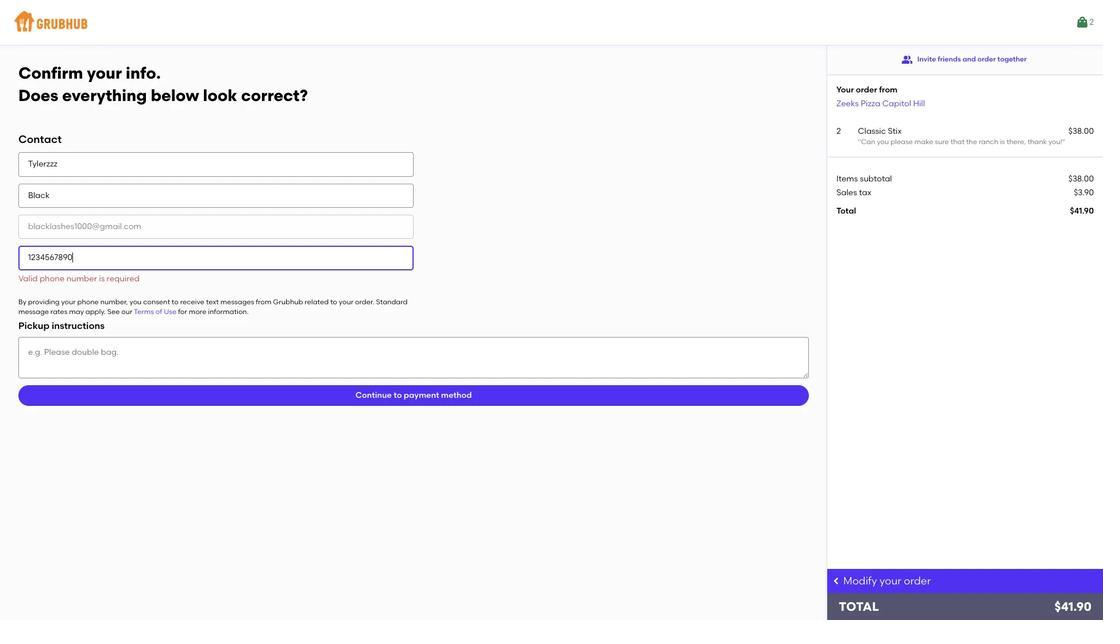 Task type: locate. For each thing, give the bounding box(es) containing it.
classic stix
[[858, 126, 902, 136]]

receive
[[180, 298, 204, 306]]

0 horizontal spatial you
[[130, 298, 142, 306]]

your left order.
[[339, 298, 354, 306]]

classic
[[858, 126, 886, 136]]

modify your order
[[844, 575, 931, 588]]

you
[[877, 138, 889, 146], [130, 298, 142, 306]]

your
[[87, 63, 122, 83], [61, 298, 76, 306], [339, 298, 354, 306], [880, 575, 902, 588]]

is right number
[[99, 274, 105, 284]]

2 horizontal spatial order
[[978, 55, 996, 63]]

for
[[178, 308, 187, 316]]

1 " from the left
[[858, 138, 861, 146]]

phone inside by providing your phone number, you consent to receive text messages from grubhub related to your order. standard message rates may apply. see our
[[77, 298, 99, 306]]

your order from zeeks pizza capitol hill
[[837, 85, 925, 108]]

see
[[107, 308, 120, 316]]

1 $38.00 from the top
[[1069, 126, 1094, 136]]

0 vertical spatial $38.00
[[1069, 126, 1094, 136]]

your up everything at the left of page
[[87, 63, 122, 83]]

valid phone number is required alert
[[18, 274, 140, 284]]

is inside $38.00 " can you please make sure that the ranch is there, thank you! "
[[1000, 138, 1005, 146]]

"
[[858, 138, 861, 146], [1063, 138, 1066, 146]]

2 " from the left
[[1063, 138, 1066, 146]]

message
[[18, 308, 49, 316]]

1 horizontal spatial phone
[[77, 298, 99, 306]]

to up use
[[172, 298, 179, 306]]

phone
[[40, 274, 65, 284], [77, 298, 99, 306]]

1 vertical spatial total
[[839, 600, 879, 614]]

0 horizontal spatial to
[[172, 298, 179, 306]]

2
[[1090, 17, 1094, 27], [837, 126, 841, 136]]

from up zeeks pizza capitol hill "link"
[[879, 85, 898, 95]]

from
[[879, 85, 898, 95], [256, 298, 272, 306]]

0 vertical spatial $41.90
[[1070, 206, 1094, 216]]

0 horizontal spatial order
[[856, 85, 877, 95]]

2 vertical spatial order
[[904, 575, 931, 588]]

$41.90
[[1070, 206, 1094, 216], [1055, 600, 1092, 614]]

does
[[18, 85, 58, 105]]

" down "classic"
[[858, 138, 861, 146]]

1 vertical spatial from
[[256, 298, 272, 306]]

is
[[1000, 138, 1005, 146], [99, 274, 105, 284]]

items subtotal
[[837, 174, 892, 184]]

0 horizontal spatial is
[[99, 274, 105, 284]]

the
[[967, 138, 978, 146]]

to left the payment
[[394, 391, 402, 401]]

make
[[915, 138, 934, 146]]

terms of use link
[[134, 308, 176, 316]]

Email email field
[[18, 215, 414, 239]]

order right the and
[[978, 55, 996, 63]]

sure
[[935, 138, 949, 146]]

confirm your info. does everything below look correct?
[[18, 63, 308, 105]]

continue
[[356, 391, 392, 401]]

more
[[189, 308, 206, 316]]

0 vertical spatial order
[[978, 55, 996, 63]]

0 vertical spatial from
[[879, 85, 898, 95]]

correct?
[[241, 85, 308, 105]]

0 vertical spatial 2
[[1090, 17, 1094, 27]]

1 vertical spatial $38.00
[[1069, 174, 1094, 184]]

you up the terms
[[130, 298, 142, 306]]

our
[[121, 308, 132, 316]]

1 vertical spatial phone
[[77, 298, 99, 306]]

1 vertical spatial is
[[99, 274, 105, 284]]

First name text field
[[18, 153, 414, 177]]

information.
[[208, 308, 249, 316]]

$38.00 " can you please make sure that the ranch is there, thank you! "
[[858, 126, 1094, 146]]

1 horizontal spatial is
[[1000, 138, 1005, 146]]

to
[[172, 298, 179, 306], [330, 298, 337, 306], [394, 391, 402, 401]]

$38.00
[[1069, 126, 1094, 136], [1069, 174, 1094, 184]]

1 horizontal spatial you
[[877, 138, 889, 146]]

Last name text field
[[18, 184, 414, 208]]

" right thank
[[1063, 138, 1066, 146]]

phone right valid
[[40, 274, 65, 284]]

0 vertical spatial phone
[[40, 274, 65, 284]]

2 $38.00 from the top
[[1069, 174, 1094, 184]]

contact
[[18, 133, 62, 146]]

from left grubhub
[[256, 298, 272, 306]]

2 horizontal spatial to
[[394, 391, 402, 401]]

1 horizontal spatial from
[[879, 85, 898, 95]]

total down sales
[[837, 206, 856, 216]]

pizza
[[861, 99, 881, 108]]

text
[[206, 298, 219, 306]]

that
[[951, 138, 965, 146]]

tax
[[859, 188, 872, 198]]

1 vertical spatial order
[[856, 85, 877, 95]]

pickup
[[18, 321, 49, 331]]

1 horizontal spatial order
[[904, 575, 931, 588]]

ranch
[[979, 138, 999, 146]]

order inside invite friends and order together button
[[978, 55, 996, 63]]

look
[[203, 85, 237, 105]]

1 horizontal spatial "
[[1063, 138, 1066, 146]]

you down classic stix
[[877, 138, 889, 146]]

terms of use for more information.
[[134, 308, 249, 316]]

1 horizontal spatial 2
[[1090, 17, 1094, 27]]

valid
[[18, 274, 38, 284]]

is left there, at top right
[[1000, 138, 1005, 146]]

order up pizza
[[856, 85, 877, 95]]

order
[[978, 55, 996, 63], [856, 85, 877, 95], [904, 575, 931, 588]]

continue to payment method button
[[18, 386, 809, 406]]

from inside by providing your phone number, you consent to receive text messages from grubhub related to your order. standard message rates may apply. see our
[[256, 298, 272, 306]]

Phone telephone field
[[18, 246, 414, 270]]

total
[[837, 206, 856, 216], [839, 600, 879, 614]]

1 vertical spatial you
[[130, 298, 142, 306]]

svg image
[[832, 577, 841, 586]]

0 vertical spatial is
[[1000, 138, 1005, 146]]

confirm
[[18, 63, 83, 83]]

hill
[[913, 99, 925, 108]]

total down modify
[[839, 600, 879, 614]]

$38.00 for $38.00 " can you please make sure that the ranch is there, thank you! "
[[1069, 126, 1094, 136]]

please
[[891, 138, 913, 146]]

phone up apply. at the left of the page
[[77, 298, 99, 306]]

order.
[[355, 298, 375, 306]]

sales
[[837, 188, 857, 198]]

continue to payment method
[[356, 391, 472, 401]]

to right related
[[330, 298, 337, 306]]

main navigation navigation
[[0, 0, 1103, 45]]

0 vertical spatial you
[[877, 138, 889, 146]]

0 horizontal spatial from
[[256, 298, 272, 306]]

$38.00 inside $38.00 " can you please make sure that the ranch is there, thank you! "
[[1069, 126, 1094, 136]]

Pickup instructions text field
[[18, 337, 809, 379]]

0 horizontal spatial phone
[[40, 274, 65, 284]]

order right modify
[[904, 575, 931, 588]]

0 horizontal spatial "
[[858, 138, 861, 146]]

1 vertical spatial 2
[[837, 126, 841, 136]]

apply.
[[86, 308, 106, 316]]

payment
[[404, 391, 439, 401]]



Task type: vqa. For each thing, say whether or not it's contained in the screenshot.
Use at the left of the page
yes



Task type: describe. For each thing, give the bounding box(es) containing it.
sales tax
[[837, 188, 872, 198]]

by providing your phone number, you consent to receive text messages from grubhub related to your order. standard message rates may apply. see our
[[18, 298, 408, 316]]

modify
[[844, 575, 877, 588]]

1 horizontal spatial to
[[330, 298, 337, 306]]

0 horizontal spatial 2
[[837, 126, 841, 136]]

your inside confirm your info. does everything below look correct?
[[87, 63, 122, 83]]

related
[[305, 298, 329, 306]]

instructions
[[52, 321, 105, 331]]

providing
[[28, 298, 60, 306]]

info.
[[126, 63, 161, 83]]

to inside continue to payment method button
[[394, 391, 402, 401]]

number,
[[100, 298, 128, 306]]

can
[[861, 138, 876, 146]]

may
[[69, 308, 84, 316]]

subtotal
[[860, 174, 892, 184]]

required
[[107, 274, 140, 284]]

$38.00 for $38.00
[[1069, 174, 1094, 184]]

messages
[[221, 298, 254, 306]]

there,
[[1007, 138, 1026, 146]]

people icon image
[[902, 54, 913, 66]]

$3.90
[[1074, 188, 1094, 198]]

number
[[66, 274, 97, 284]]

invite
[[918, 55, 936, 63]]

you inside $38.00 " can you please make sure that the ranch is there, thank you! "
[[877, 138, 889, 146]]

grubhub
[[273, 298, 303, 306]]

consent
[[143, 298, 170, 306]]

of
[[156, 308, 162, 316]]

capitol
[[883, 99, 912, 108]]

you inside by providing your phone number, you consent to receive text messages from grubhub related to your order. standard message rates may apply. see our
[[130, 298, 142, 306]]

terms
[[134, 308, 154, 316]]

your right modify
[[880, 575, 902, 588]]

from inside your order from zeeks pizza capitol hill
[[879, 85, 898, 95]]

invite friends and order together
[[918, 55, 1027, 63]]

you!
[[1049, 138, 1063, 146]]

below
[[151, 85, 199, 105]]

your
[[837, 85, 854, 95]]

everything
[[62, 85, 147, 105]]

items
[[837, 174, 858, 184]]

1 vertical spatial $41.90
[[1055, 600, 1092, 614]]

by
[[18, 298, 26, 306]]

friends
[[938, 55, 961, 63]]

method
[[441, 391, 472, 401]]

zeeks
[[837, 99, 859, 108]]

2 button
[[1076, 12, 1094, 33]]

0 vertical spatial total
[[837, 206, 856, 216]]

and
[[963, 55, 976, 63]]

use
[[164, 308, 176, 316]]

pickup instructions
[[18, 321, 105, 331]]

zeeks pizza capitol hill link
[[837, 99, 925, 108]]

together
[[998, 55, 1027, 63]]

2 inside button
[[1090, 17, 1094, 27]]

invite friends and order together button
[[902, 49, 1027, 70]]

valid phone number is required
[[18, 274, 140, 284]]

stix
[[888, 126, 902, 136]]

thank
[[1028, 138, 1047, 146]]

rates
[[50, 308, 67, 316]]

your up may
[[61, 298, 76, 306]]

order inside your order from zeeks pizza capitol hill
[[856, 85, 877, 95]]

standard
[[376, 298, 408, 306]]



